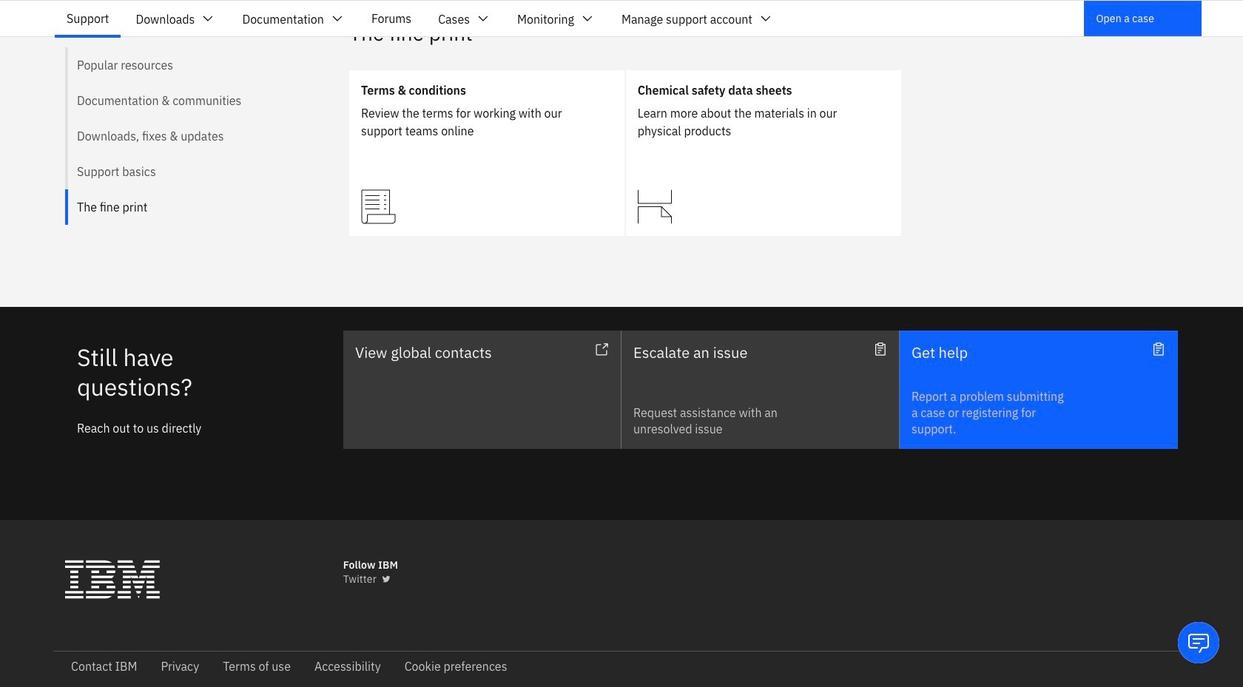 Task type: vqa. For each thing, say whether or not it's contained in the screenshot.
your privacy choices ELEMENT
no



Task type: locate. For each thing, give the bounding box(es) containing it.
menu bar
[[53, 1, 787, 36]]



Task type: describe. For each thing, give the bounding box(es) containing it.
review the terms for working with our support teams online region
[[349, 71, 625, 236]]

open the chat window image
[[1187, 631, 1211, 655]]

learn more about the materials in our physical products region
[[626, 71, 902, 236]]



